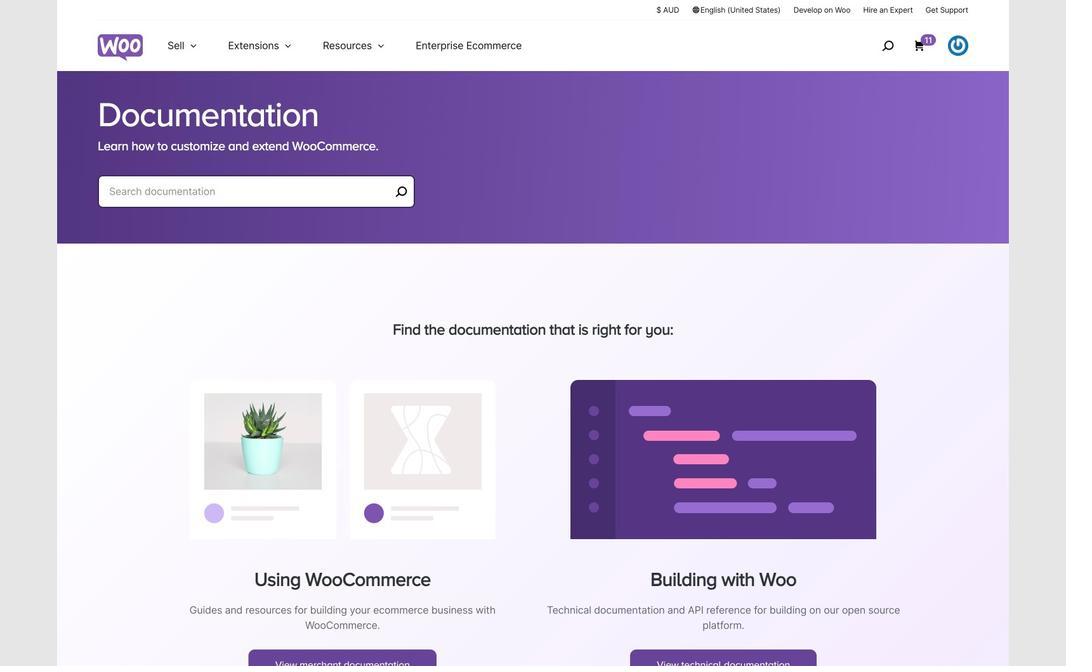 Task type: locate. For each thing, give the bounding box(es) containing it.
open account menu image
[[949, 36, 969, 56]]

None search field
[[98, 175, 415, 224]]



Task type: vqa. For each thing, say whether or not it's contained in the screenshot.
option
no



Task type: describe. For each thing, give the bounding box(es) containing it.
illustration of lines of development code image
[[571, 380, 877, 540]]

search image
[[878, 36, 899, 56]]

illustration of two product cards, with a plan and an abstract shape image
[[190, 380, 496, 540]]

Search documentation search field
[[109, 183, 391, 201]]

service navigation menu element
[[855, 25, 969, 66]]



